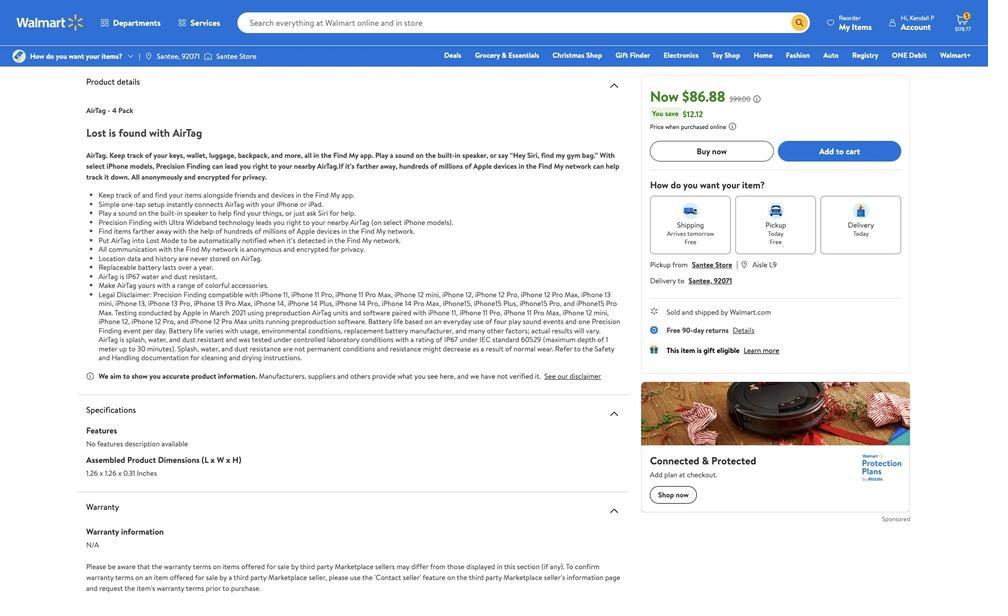 Task type: locate. For each thing, give the bounding box(es) containing it.
cart
[[846, 146, 860, 157]]

sound up into
[[118, 208, 137, 219]]

encrypted inside airtag. keep track of your keys, wallet, luggage, backpack, and more, all in the find my app. play a sound on the built-in speaker, or say "hey siri, find my gym bag." with select iphone models, precision finding can lead you right to your nearby airtag.if it's farther away, hundreds of millions of apple devices in the find my network can help track it down. all anonymously and encrypted for privacy.
[[197, 172, 230, 183]]

simple
[[99, 199, 120, 210]]

privacy. inside keep track of and find your items alongside friends and devices in the find my app. simple one-tap setup instantly connects airtag with your iphone or ipad. play a sound on the built-in speaker to help find your things, or just ask siri for help. precision finding with ultra wideband technology leads you right to your nearby airtag (on select iphone models). find items farther away with the help of hundreds of millions of apple devices in the find my network. put airtag into lost mode to be automatically notified when it's detected in the find my network. all communication with the find my network is anonymous and encrypted for privacy. location data and history are never stored on airtag. replaceable battery lasts over a year. airtag is ip67 water and dust resistant. make airtag yours with a range of colorful accessories. legal disclaimer: precision finding compatible with iphone 11, iphone 11 pro, iphone 11 pro max, iphone 12 mini, iphone 12, iphone 12 pro, iphone 12 pro max, iphone 13 mini, iphone 13, iphone 13 pro, iphone 13 pro max, iphone 14, iphone 14 plus, iphone 14 pro, iphone 14 pro max, iphone15, iphone15 plus, iphone15 pro, and iphone15 pro max. testing conducted by apple in march 2021 using preproduction airtag units and software paired with iphone 11, iphone 11 pro, iphone 11 pro max, iphone 12 mini, iphone 12, iphone 12 pro, and iphone 12 pro max units running preproduction software. battery life based on an everyday use of four play sound events and one precision finding event per day. battery life varies with usage, environmental conditions, replacement battery manufacturer, and many other factors; actual results will vary. airtag is splash, water, and dust resistant and was tested under controlled laboratory conditions with a rating of ip67 under iec standard 60529 (maximum depth of 1 meter up to 30 minutes). splash, water, and dust resistance are not permanent conditions and resistance might decrease as a result of normal wear. refer to the safety and handling documentation for cleaning and drying instructions.
[[341, 245, 365, 255]]

12 up the vary.
[[586, 308, 592, 318]]

the up over
[[174, 245, 184, 255]]

feature
[[423, 573, 446, 583]]

pickup inside pickup from santee store |
[[650, 260, 671, 270]]

0 horizontal spatial 14
[[311, 299, 318, 309]]

terms left prior
[[186, 584, 204, 594]]

today inside the pickup today free
[[768, 229, 784, 238]]

disclaimer:
[[117, 290, 152, 300]]

1 horizontal spatial farther
[[357, 161, 379, 172]]

tap
[[136, 199, 146, 210]]

precision up conducted
[[153, 290, 182, 300]]

with up using
[[245, 290, 258, 300]]

0 horizontal spatial want
[[69, 51, 84, 61]]

1 horizontal spatial select
[[384, 217, 402, 228]]

airtag. keep track of your keys, wallet, luggage, backpack, and more, all in the find my app. play a sound on the built-in speaker, or say "hey siri, find my gym bag." with select iphone models, precision finding can lead you right to your nearby airtag.if it's farther away, hundreds of millions of apple devices in the find my network can help track it down. all anonymously and encrypted for privacy.
[[86, 150, 620, 183]]

store inside pickup from santee store |
[[715, 260, 732, 270]]

the down those
[[457, 573, 468, 583]]

max, up results
[[546, 308, 561, 318]]

network
[[566, 161, 592, 172], [212, 245, 238, 255]]

things,
[[263, 208, 284, 219]]

1 vertical spatial are
[[283, 344, 293, 354]]

0 horizontal spatial today
[[768, 229, 784, 238]]

0 horizontal spatial select
[[86, 161, 105, 172]]

of
[[145, 150, 152, 161], [431, 161, 437, 172], [465, 161, 472, 172], [134, 190, 140, 201], [216, 226, 222, 237], [255, 226, 261, 237], [288, 226, 295, 237], [197, 281, 204, 291], [486, 317, 492, 327], [436, 335, 443, 345], [598, 335, 604, 345], [506, 344, 512, 354]]

controlled
[[293, 335, 326, 345]]

this right about at the left
[[108, 40, 125, 54]]

devices inside airtag. keep track of your keys, wallet, luggage, backpack, and more, all in the find my app. play a sound on the built-in speaker, or say "hey siri, find my gym bag." with select iphone models, precision finding can lead you right to your nearby airtag.if it's farther away, hundreds of millions of apple devices in the find my network can help track it down. all anonymously and encrypted for privacy.
[[494, 161, 517, 172]]

see
[[545, 371, 556, 382]]

keep inside keep track of and find your items alongside friends and devices in the find my app. simple one-tap setup instantly connects airtag with your iphone or ipad. play a sound on the built-in speaker to help find your things, or just ask siri for help. precision finding with ultra wideband technology leads you right to your nearby airtag (on select iphone models). find items farther away with the help of hundreds of millions of apple devices in the find my network. put airtag into lost mode to be automatically notified when it's detected in the find my network. all communication with the find my network is anonymous and encrypted for privacy. location data and history are never stored on airtag. replaceable battery lasts over a year. airtag is ip67 water and dust resistant. make airtag yours with a range of colorful accessories. legal disclaimer: precision finding compatible with iphone 11, iphone 11 pro, iphone 11 pro max, iphone 12 mini, iphone 12, iphone 12 pro, iphone 12 pro max, iphone 13 mini, iphone 13, iphone 13 pro, iphone 13 pro max, iphone 14, iphone 14 plus, iphone 14 pro, iphone 14 pro max, iphone15, iphone15 plus, iphone15 pro, and iphone15 pro max. testing conducted by apple in march 2021 using preproduction airtag units and software paired with iphone 11, iphone 11 pro, iphone 11 pro max, iphone 12 mini, iphone 12, iphone 12 pro, and iphone 12 pro max units running preproduction software. battery life based on an everyday use of four play sound events and one precision finding event per day. battery life varies with usage, environmental conditions, replacement battery manufacturer, and many other factors; actual results will vary. airtag is splash, water, and dust resistant and was tested under controlled laboratory conditions with a rating of ip67 under iec standard 60529 (maximum depth of 1 meter up to 30 minutes). splash, water, and dust resistance are not permanent conditions and resistance might decrease as a result of normal wear. refer to the safety and handling documentation for cleaning and drying instructions.
[[99, 190, 114, 201]]

all down models,
[[131, 172, 140, 183]]

1 horizontal spatial sale
[[278, 562, 290, 572]]

help down speaker
[[200, 226, 214, 237]]

1 horizontal spatial pickup
[[766, 220, 786, 230]]

1 shop from the left
[[586, 50, 602, 60]]

ask
[[307, 208, 317, 219]]

1 vertical spatial product
[[127, 454, 156, 466]]

0 vertical spatial find
[[542, 150, 554, 161]]

pickup for pickup today free
[[766, 220, 786, 230]]

1 vertical spatial |
[[737, 259, 738, 270]]

lost down airtag - 4 pack
[[86, 126, 106, 141]]

lost inside keep track of and find your items alongside friends and devices in the find my app. simple one-tap setup instantly connects airtag with your iphone or ipad. play a sound on the built-in speaker to help find your things, or just ask siri for help. precision finding with ultra wideband technology leads you right to your nearby airtag (on select iphone models). find items farther away with the help of hundreds of millions of apple devices in the find my network. put airtag into lost mode to be automatically notified when it's detected in the find my network. all communication with the find my network is anonymous and encrypted for privacy. location data and history are never stored on airtag. replaceable battery lasts over a year. airtag is ip67 water and dust resistant. make airtag yours with a range of colorful accessories. legal disclaimer: precision finding compatible with iphone 11, iphone 11 pro, iphone 11 pro max, iphone 12 mini, iphone 12, iphone 12 pro, iphone 12 pro max, iphone 13 mini, iphone 13, iphone 13 pro, iphone 13 pro max, iphone 14, iphone 14 plus, iphone 14 pro, iphone 14 pro max, iphone15, iphone15 plus, iphone15 pro, and iphone15 pro max. testing conducted by apple in march 2021 using preproduction airtag units and software paired with iphone 11, iphone 11 pro, iphone 11 pro max, iphone 12 mini, iphone 12, iphone 12 pro, and iphone 12 pro max units running preproduction software. battery life based on an everyday use of four play sound events and one precision finding event per day. battery life varies with usage, environmental conditions, replacement battery manufacturer, and many other factors; actual results will vary. airtag is splash, water, and dust resistant and was tested under controlled laboratory conditions with a rating of ip67 under iec standard 60529 (maximum depth of 1 meter up to 30 minutes). splash, water, and dust resistance are not permanent conditions and resistance might decrease as a result of normal wear. refer to the safety and handling documentation for cleaning and drying instructions.
[[146, 235, 159, 246]]

how for how do you want your item?
[[650, 179, 669, 192]]

0 horizontal spatial from
[[430, 562, 446, 572]]

siri,
[[527, 150, 540, 161]]

results
[[552, 326, 573, 336]]

0 horizontal spatial under
[[274, 335, 292, 345]]

warranty up n/a
[[86, 526, 119, 538]]

finding
[[187, 161, 210, 172], [129, 217, 152, 228], [184, 290, 207, 300], [99, 326, 122, 336]]

0 horizontal spatial sale
[[206, 573, 218, 583]]

right inside airtag. keep track of your keys, wallet, luggage, backpack, and more, all in the find my app. play a sound on the built-in speaker, or say "hey siri, find my gym bag." with select iphone models, precision finding can lead you right to your nearby airtag.if it's farther away, hundreds of millions of apple devices in the find my network can help track it down. all anonymously and encrypted for privacy.
[[253, 161, 268, 172]]

not right have
[[497, 371, 508, 382]]

1 warranty from the top
[[86, 501, 119, 513]]

third up purchase.
[[234, 573, 249, 583]]

party up purchase.
[[250, 573, 267, 583]]

of down just
[[288, 226, 295, 237]]

airtag. down notified
[[241, 254, 262, 264]]

finding inside airtag. keep track of your keys, wallet, luggage, backpack, and more, all in the find my app. play a sound on the built-in speaker, or say "hey siri, find my gym bag." with select iphone models, precision finding can lead you right to your nearby airtag.if it's farther away, hundreds of millions of apple devices in the find my network can help track it down. all anonymously and encrypted for privacy.
[[187, 161, 210, 172]]

select inside airtag. keep track of your keys, wallet, luggage, backpack, and more, all in the find my app. play a sound on the built-in speaker, or say "hey siri, find my gym bag." with select iphone models, precision finding can lead you right to your nearby airtag.if it's farther away, hundreds of millions of apple devices in the find my network can help track it down. all anonymously and encrypted for privacy.
[[86, 161, 105, 172]]

60529
[[521, 335, 542, 345]]

your left the item? at the right
[[722, 179, 740, 192]]

documentation
[[141, 353, 189, 363]]

mini, down make
[[99, 299, 114, 309]]

from up feature
[[430, 562, 446, 572]]

(if
[[542, 562, 549, 572]]

items up purchase.
[[223, 562, 240, 572]]

0 horizontal spatial be
[[108, 562, 116, 572]]

right down backpack,
[[253, 161, 268, 172]]

gift finder
[[616, 50, 651, 60]]

santee up santee, 92071 button
[[692, 260, 714, 270]]

0 horizontal spatial use
[[350, 573, 361, 583]]

life left varies
[[194, 326, 204, 336]]

in left 'march'
[[203, 308, 208, 318]]

your down ipad.
[[312, 217, 326, 228]]

0 horizontal spatial apple
[[183, 308, 201, 318]]

are down environmental
[[283, 344, 293, 354]]

network down gym
[[566, 161, 592, 172]]

1 horizontal spatial not
[[497, 371, 508, 382]]

millions down speaker,
[[439, 161, 463, 172]]

nearby right ask
[[327, 217, 349, 228]]

0 vertical spatial not
[[295, 344, 305, 354]]

you down backpack,
[[240, 161, 251, 172]]

14 up 'conditions,' at the left bottom of the page
[[311, 299, 318, 309]]

0 vertical spatial sound
[[395, 150, 414, 161]]

of up models,
[[145, 150, 152, 161]]

santee down services
[[216, 51, 238, 61]]

0 horizontal spatial items
[[114, 226, 131, 237]]

use
[[473, 317, 484, 327], [350, 573, 361, 583]]

1 1.26 from the left
[[86, 468, 98, 479]]

how for how do you want your items?
[[30, 51, 44, 61]]

it's right airtag.if
[[345, 161, 355, 172]]

pro,
[[321, 290, 334, 300], [507, 290, 519, 300], [179, 299, 192, 309], [367, 299, 380, 309], [549, 299, 562, 309], [490, 308, 502, 318], [163, 317, 176, 327]]

is left anonymous
[[240, 245, 245, 255]]

airtag. inside keep track of and find your items alongside friends and devices in the find my app. simple one-tap setup instantly connects airtag with your iphone or ipad. play a sound on the built-in speaker to help find your things, or just ask siri for help. precision finding with ultra wideband technology leads you right to your nearby airtag (on select iphone models). find items farther away with the help of hundreds of millions of apple devices in the find my network. put airtag into lost mode to be automatically notified when it's detected in the find my network. all communication with the find my network is anonymous and encrypted for privacy. location data and history are never stored on airtag. replaceable battery lasts over a year. airtag is ip67 water and dust resistant. make airtag yours with a range of colorful accessories. legal disclaimer: precision finding compatible with iphone 11, iphone 11 pro, iphone 11 pro max, iphone 12 mini, iphone 12, iphone 12 pro, iphone 12 pro max, iphone 13 mini, iphone 13, iphone 13 pro, iphone 13 pro max, iphone 14, iphone 14 plus, iphone 14 pro, iphone 14 pro max, iphone15, iphone15 plus, iphone15 pro, and iphone15 pro max. testing conducted by apple in march 2021 using preproduction airtag units and software paired with iphone 11, iphone 11 pro, iphone 11 pro max, iphone 12 mini, iphone 12, iphone 12 pro, and iphone 12 pro max units running preproduction software. battery life based on an everyday use of four play sound events and one precision finding event per day. battery life varies with usage, environmental conditions, replacement battery manufacturer, and many other factors; actual results will vary. airtag is splash, water, and dust resistant and was tested under controlled laboratory conditions with a rating of ip67 under iec standard 60529 (maximum depth of 1 meter up to 30 minutes). splash, water, and dust resistance are not permanent conditions and resistance might decrease as a result of normal wear. refer to the safety and handling documentation for cleaning and drying instructions.
[[241, 254, 262, 264]]

1 horizontal spatial shop
[[725, 50, 741, 60]]

12, up everyday
[[466, 290, 474, 300]]

0 horizontal spatial an
[[145, 573, 152, 583]]

or left just
[[285, 208, 292, 219]]

available
[[162, 439, 188, 449]]

free left 90-
[[667, 325, 681, 336]]

sound
[[395, 150, 414, 161], [118, 208, 137, 219], [523, 317, 542, 327]]

my inside reorder my items
[[839, 21, 850, 32]]

speaker,
[[463, 150, 488, 161]]

1 vertical spatial 12,
[[122, 317, 130, 327]]

1 vertical spatial sale
[[206, 573, 218, 583]]

with right yours
[[157, 281, 170, 291]]

x right (l
[[211, 454, 215, 466]]

1 horizontal spatial today
[[854, 229, 869, 238]]

water, down varies
[[201, 344, 220, 354]]

1 horizontal spatial privacy.
[[341, 245, 365, 255]]

0 vertical spatial items
[[185, 190, 202, 201]]

gift
[[704, 346, 715, 356]]

0 horizontal spatial farther
[[133, 226, 155, 237]]

or
[[490, 150, 497, 161], [300, 199, 307, 210], [285, 208, 292, 219]]

shop
[[586, 50, 602, 60], [725, 50, 741, 60]]

others
[[351, 371, 371, 382]]

product inside features no features description available assembled product dimensions (l x w x h) 1.26 x 1.26 x 0.31 inches
[[127, 454, 156, 466]]

hundreds inside airtag. keep track of your keys, wallet, luggage, backpack, and more, all in the find my app. play a sound on the built-in speaker, or say "hey siri, find my gym bag." with select iphone models, precision finding can lead you right to your nearby airtag.if it's farther away, hundreds of millions of apple devices in the find my network can help track it down. all anonymously and encrypted for privacy.
[[399, 161, 429, 172]]

1 horizontal spatial 12,
[[466, 290, 474, 300]]

can down bag."
[[593, 161, 604, 172]]

now
[[712, 146, 727, 157]]

1 resistance from the left
[[250, 344, 281, 354]]

information inside 'please be aware that the warranty terms on items offered for sale by third party marketplace sellers may differ from those displayed in this section (if any). to confirm warranty terms on an item offered for sale by a third party marketplace seller, please use the 'contact seller' feature on the third party marketplace seller's information page and request the item's warranty terms prior to purchase.'
[[567, 573, 604, 583]]

 image for how do you want your items?
[[12, 50, 26, 63]]

conditions
[[361, 335, 394, 345], [343, 344, 375, 354]]

conditions down software
[[361, 335, 394, 345]]

of left "1"
[[598, 335, 604, 345]]

fashion
[[786, 50, 810, 60]]

0 vertical spatial all
[[131, 172, 140, 183]]

track up models,
[[127, 150, 143, 161]]

warranty image
[[608, 505, 621, 517]]

h)
[[232, 454, 241, 466]]

paired
[[392, 308, 412, 318]]

when down save
[[665, 122, 680, 131]]

2 horizontal spatial sound
[[523, 317, 542, 327]]

is
[[109, 126, 116, 141], [240, 245, 245, 255], [120, 272, 124, 282], [120, 335, 124, 345], [697, 346, 702, 356]]

keep
[[109, 150, 125, 161], [99, 190, 114, 201]]

select inside keep track of and find your items alongside friends and devices in the find my app. simple one-tap setup instantly connects airtag with your iphone or ipad. play a sound on the built-in speaker to help find your things, or just ask siri for help. precision finding with ultra wideband technology leads you right to your nearby airtag (on select iphone models). find items farther away with the help of hundreds of millions of apple devices in the find my network. put airtag into lost mode to be automatically notified when it's detected in the find my network. all communication with the find my network is anonymous and encrypted for privacy. location data and history are never stored on airtag. replaceable battery lasts over a year. airtag is ip67 water and dust resistant. make airtag yours with a range of colorful accessories. legal disclaimer: precision finding compatible with iphone 11, iphone 11 pro, iphone 11 pro max, iphone 12 mini, iphone 12, iphone 12 pro, iphone 12 pro max, iphone 13 mini, iphone 13, iphone 13 pro, iphone 13 pro max, iphone 14, iphone 14 plus, iphone 14 pro, iphone 14 pro max, iphone15, iphone15 plus, iphone15 pro, and iphone15 pro max. testing conducted by apple in march 2021 using preproduction airtag units and software paired with iphone 11, iphone 11 pro, iphone 11 pro max, iphone 12 mini, iphone 12, iphone 12 pro, and iphone 12 pro max units running preproduction software. battery life based on an everyday use of four play sound events and one precision finding event per day. battery life varies with usage, environmental conditions, replacement battery manufacturer, and many other factors; actual results will vary. airtag is splash, water, and dust resistant and was tested under controlled laboratory conditions with a rating of ip67 under iec standard 60529 (maximum depth of 1 meter up to 30 minutes). splash, water, and dust resistance are not permanent conditions and resistance might decrease as a result of normal wear. refer to the safety and handling documentation for cleaning and drying instructions.
[[384, 217, 402, 228]]

leads
[[256, 217, 272, 228]]

shop right christmas
[[586, 50, 602, 60]]

1 vertical spatial store
[[715, 260, 732, 270]]

finding up the meter
[[99, 326, 122, 336]]

airtag up 'conditions,' at the left bottom of the page
[[312, 308, 332, 318]]

2 shop from the left
[[725, 50, 741, 60]]

0 vertical spatial devices
[[494, 161, 517, 172]]

sold and shipped by walmart.com
[[667, 307, 771, 318]]

is left gift
[[697, 346, 702, 356]]

warranty information
[[86, 526, 164, 538]]

1 horizontal spatial item
[[154, 573, 168, 583]]

1 horizontal spatial built-
[[438, 150, 455, 161]]

2 vertical spatial help
[[200, 226, 214, 237]]

1 vertical spatial from
[[430, 562, 446, 572]]

1 vertical spatial network
[[212, 245, 238, 255]]

airtag left up
[[99, 335, 118, 345]]

92071 down services dropdown button
[[182, 51, 200, 61]]

all inside keep track of and find your items alongside friends and devices in the find my app. simple one-tap setup instantly connects airtag with your iphone or ipad. play a sound on the built-in speaker to help find your things, or just ask siri for help. precision finding with ultra wideband technology leads you right to your nearby airtag (on select iphone models). find items farther away with the help of hundreds of millions of apple devices in the find my network. put airtag into lost mode to be automatically notified when it's detected in the find my network. all communication with the find my network is anonymous and encrypted for privacy. location data and history are never stored on airtag. replaceable battery lasts over a year. airtag is ip67 water and dust resistant. make airtag yours with a range of colorful accessories. legal disclaimer: precision finding compatible with iphone 11, iphone 11 pro, iphone 11 pro max, iphone 12 mini, iphone 12, iphone 12 pro, iphone 12 pro max, iphone 13 mini, iphone 13, iphone 13 pro, iphone 13 pro max, iphone 14, iphone 14 plus, iphone 14 pro, iphone 14 pro max, iphone15, iphone15 plus, iphone15 pro, and iphone15 pro max. testing conducted by apple in march 2021 using preproduction airtag units and software paired with iphone 11, iphone 11 pro, iphone 11 pro max, iphone 12 mini, iphone 12, iphone 12 pro, and iphone 12 pro max units running preproduction software. battery life based on an everyday use of four play sound events and one precision finding event per day. battery life varies with usage, environmental conditions, replacement battery manufacturer, and many other factors; actual results will vary. airtag is splash, water, and dust resistant and was tested under controlled laboratory conditions with a rating of ip67 under iec standard 60529 (maximum depth of 1 meter up to 30 minutes). splash, water, and dust resistance are not permanent conditions and resistance might decrease as a result of normal wear. refer to the safety and handling documentation for cleaning and drying instructions.
[[99, 245, 107, 255]]

2 today from the left
[[854, 229, 869, 238]]

in inside 'please be aware that the warranty terms on items offered for sale by third party marketplace sellers may differ from those displayed in this section (if any). to confirm warranty terms on an item offered for sale by a third party marketplace seller, please use the 'contact seller' feature on the third party marketplace seller's information page and request the item's warranty terms prior to purchase.'
[[497, 562, 503, 572]]

1 horizontal spatial apple
[[297, 226, 315, 237]]

pro
[[365, 290, 376, 300], [552, 290, 563, 300], [225, 299, 236, 309], [414, 299, 425, 309], [606, 299, 617, 309], [534, 308, 545, 318], [222, 317, 232, 327]]

0 vertical spatial ip67
[[126, 272, 140, 282]]

1 vertical spatial item
[[681, 346, 695, 356]]

of right result
[[506, 344, 512, 354]]

by inside keep track of and find your items alongside friends and devices in the find my app. simple one-tap setup instantly connects airtag with your iphone or ipad. play a sound on the built-in speaker to help find your things, or just ask siri for help. precision finding with ultra wideband technology leads you right to your nearby airtag (on select iphone models). find items farther away with the help of hundreds of millions of apple devices in the find my network. put airtag into lost mode to be automatically notified when it's detected in the find my network. all communication with the find my network is anonymous and encrypted for privacy. location data and history are never stored on airtag. replaceable battery lasts over a year. airtag is ip67 water and dust resistant. make airtag yours with a range of colorful accessories. legal disclaimer: precision finding compatible with iphone 11, iphone 11 pro, iphone 11 pro max, iphone 12 mini, iphone 12, iphone 12 pro, iphone 12 pro max, iphone 13 mini, iphone 13, iphone 13 pro, iphone 13 pro max, iphone 14, iphone 14 plus, iphone 14 pro, iphone 14 pro max, iphone15, iphone15 plus, iphone15 pro, and iphone15 pro max. testing conducted by apple in march 2021 using preproduction airtag units and software paired with iphone 11, iphone 11 pro, iphone 11 pro max, iphone 12 mini, iphone 12, iphone 12 pro, and iphone 12 pro max units running preproduction software. battery life based on an everyday use of four play sound events and one precision finding event per day. battery life varies with usage, environmental conditions, replacement battery manufacturer, and many other factors; actual results will vary. airtag is splash, water, and dust resistant and was tested under controlled laboratory conditions with a rating of ip67 under iec standard 60529 (maximum depth of 1 meter up to 30 minutes). splash, water, and dust resistance are not permanent conditions and resistance might decrease as a result of normal wear. refer to the safety and handling documentation for cleaning and drying instructions.
[[174, 308, 181, 318]]

keep inside airtag. keep track of your keys, wallet, luggage, backpack, and more, all in the find my app. play a sound on the built-in speaker, or say "hey siri, find my gym bag." with select iphone models, precision finding can lead you right to your nearby airtag.if it's farther away, hundreds of millions of apple devices in the find my network can help track it down. all anonymously and encrypted for privacy.
[[109, 150, 125, 161]]

pro up events
[[552, 290, 563, 300]]

resistance down "usage,"
[[250, 344, 281, 354]]

2 vertical spatial apple
[[183, 308, 201, 318]]

mini, left iphone15, at the bottom left of the page
[[426, 290, 441, 300]]

built- up away
[[160, 208, 177, 219]]

0 horizontal spatial free
[[667, 325, 681, 336]]

max, up one
[[565, 290, 580, 300]]

1 vertical spatial it's
[[287, 235, 296, 246]]

a up purchase.
[[229, 573, 232, 583]]

today down intent image for pickup
[[768, 229, 784, 238]]

1 horizontal spatial offered
[[242, 562, 265, 572]]

intent image for delivery image
[[853, 203, 870, 220]]

items
[[852, 21, 872, 32]]

do up shipping
[[671, 179, 681, 192]]

2 vertical spatial devices
[[317, 226, 340, 237]]

1 horizontal spatial app.
[[360, 150, 374, 161]]

plus, up play
[[504, 299, 518, 309]]

do for how do you want your items?
[[46, 51, 54, 61]]

2 1.26 from the left
[[105, 468, 117, 479]]

1 horizontal spatial help
[[218, 208, 232, 219]]

warranty right item's
[[157, 584, 184, 594]]

0 horizontal spatial party
[[250, 573, 267, 583]]

0 vertical spatial farther
[[357, 161, 379, 172]]

departments
[[113, 17, 161, 28]]

might
[[423, 344, 441, 354]]

0 horizontal spatial it's
[[287, 235, 296, 246]]

today inside delivery today
[[854, 229, 869, 238]]

it's inside keep track of and find your items alongside friends and devices in the find my app. simple one-tap setup instantly connects airtag with your iphone or ipad. play a sound on the built-in speaker to help find your things, or just ask siri for help. precision finding with ultra wideband technology leads you right to your nearby airtag (on select iphone models). find items farther away with the help of hundreds of millions of apple devices in the find my network. put airtag into lost mode to be automatically notified when it's detected in the find my network. all communication with the find my network is anonymous and encrypted for privacy. location data and history are never stored on airtag. replaceable battery lasts over a year. airtag is ip67 water and dust resistant. make airtag yours with a range of colorful accessories. legal disclaimer: precision finding compatible with iphone 11, iphone 11 pro, iphone 11 pro max, iphone 12 mini, iphone 12, iphone 12 pro, iphone 12 pro max, iphone 13 mini, iphone 13, iphone 13 pro, iphone 13 pro max, iphone 14, iphone 14 plus, iphone 14 pro, iphone 14 pro max, iphone15, iphone15 plus, iphone15 pro, and iphone15 pro max. testing conducted by apple in march 2021 using preproduction airtag units and software paired with iphone 11, iphone 11 pro, iphone 11 pro max, iphone 12 mini, iphone 12, iphone 12 pro, and iphone 12 pro max units running preproduction software. battery life based on an everyday use of four play sound events and one precision finding event per day. battery life varies with usage, environmental conditions, replacement battery manufacturer, and many other factors; actual results will vary. airtag is splash, water, and dust resistant and was tested under controlled laboratory conditions with a rating of ip67 under iec standard 60529 (maximum depth of 1 meter up to 30 minutes). splash, water, and dust resistance are not permanent conditions and resistance might decrease as a result of normal wear. refer to the safety and handling documentation for cleaning and drying instructions.
[[287, 235, 296, 246]]

0 vertical spatial play
[[375, 150, 388, 161]]

airtag.
[[86, 150, 108, 161], [241, 254, 262, 264]]

rating
[[416, 335, 434, 345]]

plus, up 'conditions,' at the left bottom of the page
[[319, 299, 334, 309]]

item inside 'please be aware that the warranty terms on items offered for sale by third party marketplace sellers may differ from those displayed in this section (if any). to confirm warranty terms on an item offered for sale by a third party marketplace seller, please use the 'contact seller' feature on the third party marketplace seller's information page and request the item's warranty terms prior to purchase.'
[[154, 573, 168, 583]]

(maximum
[[543, 335, 576, 345]]

0 horizontal spatial all
[[99, 245, 107, 255]]

pickup
[[766, 220, 786, 230], [650, 260, 671, 270]]

1 horizontal spatial hundreds
[[399, 161, 429, 172]]

1 horizontal spatial play
[[375, 150, 388, 161]]

1 vertical spatial find
[[155, 190, 167, 201]]

1 vertical spatial help
[[218, 208, 232, 219]]

or inside airtag. keep track of your keys, wallet, luggage, backpack, and more, all in the find my app. play a sound on the built-in speaker, or say "hey siri, find my gym bag." with select iphone models, precision finding can lead you right to your nearby airtag.if it's farther away, hundreds of millions of apple devices in the find my network can help track it down. all anonymously and encrypted for privacy.
[[490, 150, 497, 161]]

5
[[966, 11, 969, 20]]

and inside 'please be aware that the warranty terms on items offered for sale by third party marketplace sellers may differ from those displayed in this section (if any). to confirm warranty terms on an item offered for sale by a third party marketplace seller, please use the 'contact seller' feature on the third party marketplace seller's information page and request the item's warranty terms prior to purchase.'
[[86, 584, 98, 594]]

battery up yours
[[138, 263, 161, 273]]

product details image
[[608, 80, 621, 92]]

santee inside pickup from santee store |
[[692, 260, 714, 270]]

1 can from the left
[[212, 161, 223, 172]]

0 vertical spatial how
[[30, 51, 44, 61]]

0 vertical spatial this
[[108, 40, 125, 54]]

1 horizontal spatial delivery
[[848, 220, 874, 230]]

1 horizontal spatial santee
[[692, 260, 714, 270]]

dust
[[174, 272, 187, 282], [182, 335, 196, 345], [235, 344, 248, 354]]

sound inside airtag. keep track of your keys, wallet, luggage, backpack, and more, all in the find my app. play a sound on the built-in speaker, or say "hey siri, find my gym bag." with select iphone models, precision finding can lead you right to your nearby airtag.if it's farther away, hundreds of millions of apple devices in the find my network can help track it down. all anonymously and encrypted for privacy.
[[395, 150, 414, 161]]

with
[[600, 150, 615, 161]]

nearby inside airtag. keep track of your keys, wallet, luggage, backpack, and more, all in the find my app. play a sound on the built-in speaker, or say "hey siri, find my gym bag." with select iphone models, precision finding can lead you right to your nearby airtag.if it's farther away, hundreds of millions of apple devices in the find my network can help track it down. all anonymously and encrypted for privacy.
[[294, 161, 316, 172]]

walmart image
[[17, 14, 84, 31]]

1 horizontal spatial 11,
[[452, 308, 458, 318]]

seller's
[[544, 573, 565, 583]]

instantly
[[167, 199, 193, 210]]

0 horizontal spatial how
[[30, 51, 44, 61]]

0 vertical spatial information
[[121, 526, 164, 538]]

your left keys,
[[154, 150, 168, 161]]

2 horizontal spatial devices
[[494, 161, 517, 172]]

warranty down please
[[86, 573, 114, 583]]

an inside keep track of and find your items alongside friends and devices in the find my app. simple one-tap setup instantly connects airtag with your iphone or ipad. play a sound on the built-in speaker to help find your things, or just ask siri for help. precision finding with ultra wideband technology leads you right to your nearby airtag (on select iphone models). find items farther away with the help of hundreds of millions of apple devices in the find my network. put airtag into lost mode to be automatically notified when it's detected in the find my network. all communication with the find my network is anonymous and encrypted for privacy. location data and history are never stored on airtag. replaceable battery lasts over a year. airtag is ip67 water and dust resistant. make airtag yours with a range of colorful accessories. legal disclaimer: precision finding compatible with iphone 11, iphone 11 pro, iphone 11 pro max, iphone 12 mini, iphone 12, iphone 12 pro, iphone 12 pro max, iphone 13 mini, iphone 13, iphone 13 pro, iphone 13 pro max, iphone 14, iphone 14 plus, iphone 14 pro, iphone 14 pro max, iphone15, iphone15 plus, iphone15 pro, and iphone15 pro max. testing conducted by apple in march 2021 using preproduction airtag units and software paired with iphone 11, iphone 11 pro, iphone 11 pro max, iphone 12 mini, iphone 12, iphone 12 pro, and iphone 12 pro max units running preproduction software. battery life based on an everyday use of four play sound events and one precision finding event per day. battery life varies with usage, environmental conditions, replacement battery manufacturer, and many other factors; actual results will vary. airtag is splash, water, and dust resistant and was tested under controlled laboratory conditions with a rating of ip67 under iec standard 60529 (maximum depth of 1 meter up to 30 minutes). splash, water, and dust resistance are not permanent conditions and resistance might decrease as a result of normal wear. refer to the safety and handling documentation for cleaning and drying instructions.
[[435, 317, 442, 327]]

network. down (on
[[374, 235, 401, 246]]

1 horizontal spatial 14
[[359, 299, 366, 309]]

running
[[266, 317, 290, 327]]

a
[[390, 150, 394, 161], [113, 208, 117, 219], [194, 263, 197, 273], [172, 281, 176, 291], [411, 335, 414, 345], [481, 344, 484, 354], [229, 573, 232, 583]]

data
[[127, 254, 141, 264]]

0 vertical spatial product
[[86, 76, 115, 87]]

online
[[710, 122, 726, 131]]

provide
[[372, 371, 396, 382]]

 image for santee, 92071
[[145, 52, 153, 60]]

1 vertical spatial farther
[[133, 226, 155, 237]]

grocery
[[475, 50, 500, 60]]

track
[[127, 150, 143, 161], [86, 172, 103, 183], [116, 190, 132, 201]]

network inside airtag. keep track of your keys, wallet, luggage, backpack, and more, all in the find my app. play a sound on the built-in speaker, or say "hey siri, find my gym bag." with select iphone models, precision finding can lead you right to your nearby airtag.if it's farther away, hundreds of millions of apple devices in the find my network can help track it down. all anonymously and encrypted for privacy.
[[566, 161, 592, 172]]

be
[[189, 235, 197, 246], [108, 562, 116, 572]]

do for how do you want your item?
[[671, 179, 681, 192]]

shop for toy shop
[[725, 50, 741, 60]]

3 iphone15 from the left
[[577, 299, 605, 309]]

farther left away
[[133, 226, 155, 237]]

electronics
[[664, 50, 699, 60]]

built-
[[438, 150, 455, 161], [160, 208, 177, 219]]

this left section
[[504, 562, 516, 572]]

0 vertical spatial want
[[69, 51, 84, 61]]

help inside airtag. keep track of your keys, wallet, luggage, backpack, and more, all in the find my app. play a sound on the built-in speaker, or say "hey siri, find my gym bag." with select iphone models, precision finding can lead you right to your nearby airtag.if it's farther away, hundreds of millions of apple devices in the find my network can help track it down. all anonymously and encrypted for privacy.
[[606, 161, 620, 172]]

factors;
[[506, 326, 530, 336]]

warranty for warranty
[[86, 501, 119, 513]]

find left 'my'
[[542, 150, 554, 161]]

reorder my items
[[839, 13, 872, 32]]

warranty for warranty information
[[86, 526, 119, 538]]

2 warranty from the top
[[86, 526, 119, 538]]

right left ask
[[287, 217, 302, 228]]

conditions,
[[308, 326, 343, 336]]

details
[[733, 325, 755, 336]]

conducted
[[139, 308, 172, 318]]

2 horizontal spatial or
[[490, 150, 497, 161]]

1 today from the left
[[768, 229, 784, 238]]

an up item's
[[145, 573, 152, 583]]

walmart+ link
[[936, 50, 976, 61]]

product
[[191, 371, 216, 382]]

1 vertical spatial this
[[504, 562, 516, 572]]

a inside airtag. keep track of your keys, wallet, luggage, backpack, and more, all in the find my app. play a sound on the built-in speaker, or say "hey siri, find my gym bag." with select iphone models, precision finding can lead you right to your nearby airtag.if it's farther away, hundreds of millions of apple devices in the find my network can help track it down. all anonymously and encrypted for privacy.
[[390, 150, 394, 161]]

3 14 from the left
[[405, 299, 412, 309]]

from inside 'please be aware that the warranty terms on items offered for sale by third party marketplace sellers may differ from those displayed in this section (if any). to confirm warranty terms on an item offered for sale by a third party marketplace seller, please use the 'contact seller' feature on the third party marketplace seller's information page and request the item's warranty terms prior to purchase.'
[[430, 562, 446, 572]]

use right please
[[350, 573, 361, 583]]

1 vertical spatial lost
[[146, 235, 159, 246]]

1 horizontal spatial use
[[473, 317, 484, 327]]

max, up software
[[378, 290, 393, 300]]

buy now button
[[650, 141, 774, 162]]

the down speaker
[[188, 226, 199, 237]]

warranty
[[86, 501, 119, 513], [86, 526, 119, 538]]

to right mode
[[181, 235, 188, 246]]

0 horizontal spatial encrypted
[[197, 172, 230, 183]]

precision inside airtag. keep track of your keys, wallet, luggage, backpack, and more, all in the find my app. play a sound on the built-in speaker, or say "hey siri, find my gym bag." with select iphone models, precision finding can lead you right to your nearby airtag.if it's farther away, hundreds of millions of apple devices in the find my network can help track it down. all anonymously and encrypted for privacy.
[[156, 161, 185, 172]]

plus,
[[319, 299, 334, 309], [504, 299, 518, 309]]

pickup from santee store |
[[650, 259, 738, 270]]

when inside keep track of and find your items alongside friends and devices in the find my app. simple one-tap setup instantly connects airtag with your iphone or ipad. play a sound on the built-in speaker to help find your things, or just ask siri for help. precision finding with ultra wideband technology leads you right to your nearby airtag (on select iphone models). find items farther away with the help of hundreds of millions of apple devices in the find my network. put airtag into lost mode to be automatically notified when it's detected in the find my network. all communication with the find my network is anonymous and encrypted for privacy. location data and history are never stored on airtag. replaceable battery lasts over a year. airtag is ip67 water and dust resistant. make airtag yours with a range of colorful accessories. legal disclaimer: precision finding compatible with iphone 11, iphone 11 pro, iphone 11 pro max, iphone 12 mini, iphone 12, iphone 12 pro, iphone 12 pro max, iphone 13 mini, iphone 13, iphone 13 pro, iphone 13 pro max, iphone 14, iphone 14 plus, iphone 14 pro, iphone 14 pro max, iphone15, iphone15 plus, iphone15 pro, and iphone15 pro max. testing conducted by apple in march 2021 using preproduction airtag units and software paired with iphone 11, iphone 11 pro, iphone 11 pro max, iphone 12 mini, iphone 12, iphone 12 pro, and iphone 12 pro max units running preproduction software. battery life based on an everyday use of four play sound events and one precision finding event per day. battery life varies with usage, environmental conditions, replacement battery manufacturer, and many other factors; actual results will vary. airtag is splash, water, and dust resistant and was tested under controlled laboratory conditions with a rating of ip67 under iec standard 60529 (maximum depth of 1 meter up to 30 minutes). splash, water, and dust resistance are not permanent conditions and resistance might decrease as a result of normal wear. refer to the safety and handling documentation for cleaning and drying instructions.
[[268, 235, 285, 246]]

toy
[[713, 50, 723, 60]]

pro, up events
[[549, 299, 562, 309]]

built- inside airtag. keep track of your keys, wallet, luggage, backpack, and more, all in the find my app. play a sound on the built-in speaker, or say "hey siri, find my gym bag." with select iphone models, precision finding can lead you right to your nearby airtag.if it's farther away, hundreds of millions of apple devices in the find my network can help track it down. all anonymously and encrypted for privacy.
[[438, 150, 455, 161]]

precision down simple
[[99, 217, 127, 228]]

compatible
[[208, 290, 243, 300]]

it's left detected
[[287, 235, 296, 246]]

free inside "shipping arrives tomorrow free"
[[685, 238, 697, 246]]

0 vertical spatial santee
[[216, 51, 238, 61]]

0 horizontal spatial iphone15
[[474, 299, 502, 309]]

track left it
[[86, 172, 103, 183]]

1 horizontal spatial |
[[737, 259, 738, 270]]

apple down ask
[[297, 226, 315, 237]]

items inside 'please be aware that the warranty terms on items offered for sale by third party marketplace sellers may differ from those displayed in this section (if any). to confirm warranty terms on an item offered for sale by a third party marketplace seller, please use the 'contact seller' feature on the third party marketplace seller's information page and request the item's warranty terms prior to purchase.'
[[223, 562, 240, 572]]

water, right 30
[[148, 335, 168, 345]]

manufacturers,
[[259, 371, 307, 382]]

specifications image
[[608, 408, 621, 420]]

1 horizontal spatial marketplace
[[335, 562, 374, 572]]

track inside keep track of and find your items alongside friends and devices in the find my app. simple one-tap setup instantly connects airtag with your iphone or ipad. play a sound on the built-in speaker to help find your things, or just ask siri for help. precision finding with ultra wideband technology leads you right to your nearby airtag (on select iphone models). find items farther away with the help of hundreds of millions of apple devices in the find my network. put airtag into lost mode to be automatically notified when it's detected in the find my network. all communication with the find my network is anonymous and encrypted for privacy. location data and history are never stored on airtag. replaceable battery lasts over a year. airtag is ip67 water and dust resistant. make airtag yours with a range of colorful accessories. legal disclaimer: precision finding compatible with iphone 11, iphone 11 pro, iphone 11 pro max, iphone 12 mini, iphone 12, iphone 12 pro, iphone 12 pro max, iphone 13 mini, iphone 13, iphone 13 pro, iphone 13 pro max, iphone 14, iphone 14 plus, iphone 14 pro, iphone 14 pro max, iphone15, iphone15 plus, iphone15 pro, and iphone15 pro max. testing conducted by apple in march 2021 using preproduction airtag units and software paired with iphone 11, iphone 11 pro, iphone 11 pro max, iphone 12 mini, iphone 12, iphone 12 pro, and iphone 12 pro max units running preproduction software. battery life based on an everyday use of four play sound events and one precision finding event per day. battery life varies with usage, environmental conditions, replacement battery manufacturer, and many other factors; actual results will vary. airtag is splash, water, and dust resistant and was tested under controlled laboratory conditions with a rating of ip67 under iec standard 60529 (maximum depth of 1 meter up to 30 minutes). splash, water, and dust resistance are not permanent conditions and resistance might decrease as a result of normal wear. refer to the safety and handling documentation for cleaning and drying instructions.
[[116, 190, 132, 201]]

away,
[[381, 161, 398, 172]]

shipping
[[677, 220, 704, 230]]

this
[[108, 40, 125, 54], [504, 562, 516, 572]]

today for pickup
[[768, 229, 784, 238]]

intent image for shipping image
[[682, 203, 699, 220]]

2 horizontal spatial marketplace
[[504, 573, 543, 583]]

2 horizontal spatial iphone15
[[577, 299, 605, 309]]

free up l9
[[770, 238, 782, 246]]

1 iphone15 from the left
[[474, 299, 502, 309]]

 image for santee store
[[204, 51, 212, 61]]

 image
[[12, 50, 26, 63], [204, 51, 212, 61], [145, 52, 153, 60]]

0 vertical spatial warranty
[[86, 501, 119, 513]]

for inside airtag. keep track of your keys, wallet, luggage, backpack, and more, all in the find my app. play a sound on the built-in speaker, or say "hey siri, find my gym bag." with select iphone models, precision finding can lead you right to your nearby airtag.if it's farther away, hundreds of millions of apple devices in the find my network can help track it down. all anonymously and encrypted for privacy.
[[232, 172, 241, 183]]

apple down speaker,
[[474, 161, 492, 172]]

pack
[[118, 105, 133, 116]]

today for delivery
[[854, 229, 869, 238]]

services button
[[169, 10, 229, 35]]

seller'
[[403, 573, 421, 583]]

1 vertical spatial be
[[108, 562, 116, 572]]



Task type: describe. For each thing, give the bounding box(es) containing it.
0 horizontal spatial information
[[121, 526, 164, 538]]

keys,
[[169, 150, 185, 161]]

play inside keep track of and find your items alongside friends and devices in the find my app. simple one-tap setup instantly connects airtag with your iphone or ipad. play a sound on the built-in speaker to help find your things, or just ask siri for help. precision finding with ultra wideband technology leads you right to your nearby airtag (on select iphone models). find items farther away with the help of hundreds of millions of apple devices in the find my network. put airtag into lost mode to be automatically notified when it's detected in the find my network. all communication with the find my network is anonymous and encrypted for privacy. location data and history are never stored on airtag. replaceable battery lasts over a year. airtag is ip67 water and dust resistant. make airtag yours with a range of colorful accessories. legal disclaimer: precision finding compatible with iphone 11, iphone 11 pro, iphone 11 pro max, iphone 12 mini, iphone 12, iphone 12 pro, iphone 12 pro max, iphone 13 mini, iphone 13, iphone 13 pro, iphone 13 pro max, iphone 14, iphone 14 plus, iphone 14 pro, iphone 14 pro max, iphone15, iphone15 plus, iphone15 pro, and iphone15 pro max. testing conducted by apple in march 2021 using preproduction airtag units and software paired with iphone 11, iphone 11 pro, iphone 11 pro max, iphone 12 mini, iphone 12, iphone 12 pro, and iphone 12 pro max units running preproduction software. battery life based on an everyday use of four play sound events and one precision finding event per day. battery life varies with usage, environmental conditions, replacement battery manufacturer, and many other factors; actual results will vary. airtag is splash, water, and dust resistant and was tested under controlled laboratory conditions with a rating of ip67 under iec standard 60529 (maximum depth of 1 meter up to 30 minutes). splash, water, and dust resistance are not permanent conditions and resistance might decrease as a result of normal wear. refer to the safety and handling documentation for cleaning and drying instructions.
[[99, 208, 111, 219]]

delivery for today
[[848, 220, 874, 230]]

in right detected
[[328, 235, 333, 246]]

one
[[579, 317, 590, 327]]

day.
[[155, 326, 167, 336]]

toy shop link
[[708, 50, 745, 61]]

items?
[[102, 51, 122, 61]]

debit
[[910, 50, 927, 60]]

2 vertical spatial terms
[[186, 584, 204, 594]]

the left 'contact
[[362, 573, 373, 583]]

dust left resistant.
[[174, 272, 187, 282]]

grocery & essentials link
[[471, 50, 544, 61]]

airtag left (on
[[350, 217, 370, 228]]

everyday
[[444, 317, 472, 327]]

0 horizontal spatial 13
[[171, 299, 178, 309]]

0 horizontal spatial offered
[[170, 573, 193, 583]]

luggage,
[[209, 150, 236, 161]]

right inside keep track of and find your items alongside friends and devices in the find my app. simple one-tap setup instantly connects airtag with your iphone or ipad. play a sound on the built-in speaker to help find your things, or just ask siri for help. precision finding with ultra wideband technology leads you right to your nearby airtag (on select iphone models). find items farther away with the help of hundreds of millions of apple devices in the find my network. put airtag into lost mode to be automatically notified when it's detected in the find my network. all communication with the find my network is anonymous and encrypted for privacy. location data and history are never stored on airtag. replaceable battery lasts over a year. airtag is ip67 water and dust resistant. make airtag yours with a range of colorful accessories. legal disclaimer: precision finding compatible with iphone 11, iphone 11 pro, iphone 11 pro max, iphone 12 mini, iphone 12, iphone 12 pro, iphone 12 pro max, iphone 13 mini, iphone 13, iphone 13 pro, iphone 13 pro max, iphone 14, iphone 14 plus, iphone 14 pro, iphone 14 pro max, iphone15, iphone15 plus, iphone15 pro, and iphone15 pro max. testing conducted by apple in march 2021 using preproduction airtag units and software paired with iphone 11, iphone 11 pro, iphone 11 pro max, iphone 12 mini, iphone 12, iphone 12 pro, and iphone 12 pro max units running preproduction software. battery life based on an everyday use of four play sound events and one precision finding event per day. battery life varies with usage, environmental conditions, replacement battery manufacturer, and many other factors; actual results will vary. airtag is splash, water, and dust resistant and was tested under controlled laboratory conditions with a rating of ip67 under iec standard 60529 (maximum depth of 1 meter up to 30 minutes). splash, water, and dust resistance are not permanent conditions and resistance might decrease as a result of normal wear. refer to the safety and handling documentation for cleaning and drying instructions.
[[287, 217, 302, 228]]

in right all
[[314, 150, 319, 161]]

to right up
[[129, 344, 136, 354]]

you left about at the left
[[56, 51, 67, 61]]

1 horizontal spatial water,
[[201, 344, 220, 354]]

conditions down the replacement
[[343, 344, 375, 354]]

ipad.
[[309, 199, 323, 210]]

farther inside airtag. keep track of your keys, wallet, luggage, backpack, and more, all in the find my app. play a sound on the built-in speaker, or say "hey siri, find my gym bag." with select iphone models, precision finding can lead you right to your nearby airtag.if it's farther away, hundreds of millions of apple devices in the find my network can help track it down. all anonymously and encrypted for privacy.
[[357, 161, 379, 172]]

learn more about strikethrough prices image
[[753, 95, 761, 103]]

colorful
[[205, 281, 230, 291]]

iphone inside airtag. keep track of your keys, wallet, luggage, backpack, and more, all in the find my app. play a sound on the built-in speaker, or say "hey siri, find my gym bag." with select iphone models, precision finding can lead you right to your nearby airtag.if it's farther away, hundreds of millions of apple devices in the find my network can help track it down. all anonymously and encrypted for privacy.
[[107, 161, 128, 172]]

$12.12
[[683, 108, 703, 120]]

information.
[[218, 371, 257, 382]]

tested
[[252, 335, 272, 345]]

gifting made easy image
[[650, 346, 658, 354]]

shop for christmas shop
[[586, 50, 602, 60]]

intent image for pickup image
[[768, 203, 784, 220]]

11 right play
[[527, 308, 532, 318]]

lost is found with airtag
[[86, 126, 202, 141]]

find inside airtag. keep track of your keys, wallet, luggage, backpack, and more, all in the find my app. play a sound on the built-in speaker, or say "hey siri, find my gym bag." with select iphone models, precision finding can lead you right to your nearby airtag.if it's farther away, hundreds of millions of apple devices in the find my network can help track it down. all anonymously and encrypted for privacy.
[[542, 150, 554, 161]]

hi,
[[901, 13, 909, 22]]

12 up based
[[418, 290, 424, 300]]

0 horizontal spatial mini,
[[99, 299, 114, 309]]

accurate
[[162, 371, 190, 382]]

0 horizontal spatial santee
[[216, 51, 238, 61]]

of right rating
[[436, 335, 443, 345]]

1 horizontal spatial items
[[185, 190, 202, 201]]

1 plus, from the left
[[319, 299, 334, 309]]

5 $178.77
[[956, 11, 971, 33]]

of left four
[[486, 317, 492, 327]]

walmart+
[[941, 50, 972, 60]]

1 horizontal spatial are
[[283, 344, 293, 354]]

deals
[[444, 50, 462, 60]]

airtag.if
[[317, 161, 344, 172]]

gym
[[567, 150, 581, 161]]

1 horizontal spatial or
[[300, 199, 307, 210]]

specifications
[[86, 404, 136, 416]]

0 horizontal spatial store
[[240, 51, 257, 61]]

standard
[[493, 335, 520, 345]]

you inside keep track of and find your items alongside friends and devices in the find my app. simple one-tap setup instantly connects airtag with your iphone or ipad. play a sound on the built-in speaker to help find your things, or just ask siri for help. precision finding with ultra wideband technology leads you right to your nearby airtag (on select iphone models). find items farther away with the help of hundreds of millions of apple devices in the find my network. put airtag into lost mode to be automatically notified when it's detected in the find my network. all communication with the find my network is anonymous and encrypted for privacy. location data and history are never stored on airtag. replaceable battery lasts over a year. airtag is ip67 water and dust resistant. make airtag yours with a range of colorful accessories. legal disclaimer: precision finding compatible with iphone 11, iphone 11 pro, iphone 11 pro max, iphone 12 mini, iphone 12, iphone 12 pro, iphone 12 pro max, iphone 13 mini, iphone 13, iphone 13 pro, iphone 13 pro max, iphone 14, iphone 14 plus, iphone 14 pro, iphone 14 pro max, iphone15, iphone15 plus, iphone15 pro, and iphone15 pro max. testing conducted by apple in march 2021 using preproduction airtag units and software paired with iphone 11, iphone 11 pro, iphone 11 pro max, iphone 12 mini, iphone 12, iphone 12 pro, and iphone 12 pro max units running preproduction software. battery life based on an everyday use of four play sound events and one precision finding event per day. battery life varies with usage, environmental conditions, replacement battery manufacturer, and many other factors; actual results will vary. airtag is splash, water, and dust resistant and was tested under controlled laboratory conditions with a rating of ip67 under iec standard 60529 (maximum depth of 1 meter up to 30 minutes). splash, water, and dust resistance are not permanent conditions and resistance might decrease as a result of normal wear. refer to the safety and handling documentation for cleaning and drying instructions.
[[273, 217, 285, 228]]

have
[[481, 371, 496, 382]]

departments button
[[92, 10, 169, 35]]

from inside pickup from santee store |
[[673, 260, 688, 270]]

the down help.
[[349, 226, 359, 237]]

0 horizontal spatial battery
[[138, 263, 161, 273]]

all inside airtag. keep track of your keys, wallet, luggage, backpack, and more, all in the find my app. play a sound on the built-in speaker, or say "hey siri, find my gym bag." with select iphone models, precision finding can lead you right to your nearby airtag.if it's farther away, hundreds of millions of apple devices in the find my network can help track it down. all anonymously and encrypted for privacy.
[[131, 172, 140, 183]]

0 vertical spatial santee,
[[157, 51, 180, 61]]

0 vertical spatial terms
[[193, 562, 211, 572]]

pro up max
[[225, 299, 236, 309]]

your down more,
[[279, 161, 292, 172]]

software.
[[338, 317, 367, 327]]

1 horizontal spatial units
[[333, 308, 348, 318]]

request
[[99, 584, 123, 594]]

the down siri,
[[526, 161, 537, 172]]

please
[[329, 573, 349, 583]]

0 horizontal spatial ip67
[[126, 272, 140, 282]]

an inside 'please be aware that the warranty terms on items offered for sale by third party marketplace sellers may differ from those displayed in this section (if any). to confirm warranty terms on an item offered for sale by a third party marketplace seller, please use the 'contact seller' feature on the third party marketplace seller's information page and request the item's warranty terms prior to purchase.'
[[145, 573, 152, 583]]

inches
[[137, 468, 157, 479]]

just
[[294, 208, 305, 219]]

'contact
[[375, 573, 401, 583]]

farther inside keep track of and find your items alongside friends and devices in the find my app. simple one-tap setup instantly connects airtag with your iphone or ipad. play a sound on the built-in speaker to help find your things, or just ask siri for help. precision finding with ultra wideband technology leads you right to your nearby airtag (on select iphone models). find items farther away with the help of hundreds of millions of apple devices in the find my network. put airtag into lost mode to be automatically notified when it's detected in the find my network. all communication with the find my network is anonymous and encrypted for privacy. location data and history are never stored on airtag. replaceable battery lasts over a year. airtag is ip67 water and dust resistant. make airtag yours with a range of colorful accessories. legal disclaimer: precision finding compatible with iphone 11, iphone 11 pro, iphone 11 pro max, iphone 12 mini, iphone 12, iphone 12 pro, iphone 12 pro max, iphone 13 mini, iphone 13, iphone 13 pro, iphone 13 pro max, iphone 14, iphone 14 plus, iphone 14 pro, iphone 14 pro max, iphone15, iphone15 plus, iphone15 pro, and iphone15 pro max. testing conducted by apple in march 2021 using preproduction airtag units and software paired with iphone 11, iphone 11 pro, iphone 11 pro max, iphone 12 mini, iphone 12, iphone 12 pro, and iphone 12 pro max units running preproduction software. battery life based on an everyday use of four play sound events and one precision finding event per day. battery life varies with usage, environmental conditions, replacement battery manufacturer, and many other factors; actual results will vary. airtag is splash, water, and dust resistant and was tested under controlled laboratory conditions with a rating of ip67 under iec standard 60529 (maximum depth of 1 meter up to 30 minutes). splash, water, and dust resistance are not permanent conditions and resistance might decrease as a result of normal wear. refer to the safety and handling documentation for cleaning and drying instructions.
[[133, 226, 155, 237]]

1 vertical spatial terms
[[115, 573, 134, 583]]

delivery for to
[[650, 276, 676, 286]]

returns
[[706, 325, 729, 336]]

-
[[108, 105, 110, 116]]

11 up software
[[359, 290, 364, 300]]

aware
[[117, 562, 136, 572]]

airtag right put
[[111, 235, 131, 246]]

1 horizontal spatial party
[[317, 562, 333, 572]]

l9
[[769, 260, 777, 270]]

the up airtag.if
[[321, 150, 332, 161]]

max, left iphone15, at the bottom left of the page
[[426, 299, 441, 309]]

2 horizontal spatial 13
[[605, 290, 611, 300]]

1 horizontal spatial third
[[300, 562, 315, 572]]

0.31
[[123, 468, 135, 479]]

to inside 'please be aware that the warranty terms on items offered for sale by third party marketplace sellers may differ from those displayed in this section (if any). to confirm warranty terms on an item offered for sale by a third party marketplace seller, please use the 'contact seller' feature on the third party marketplace seller's information page and request the item's warranty terms prior to purchase.'
[[223, 584, 229, 594]]

nearby inside keep track of and find your items alongside friends and devices in the find my app. simple one-tap setup instantly connects airtag with your iphone or ipad. play a sound on the built-in speaker to help find your things, or just ask siri for help. precision finding with ultra wideband technology leads you right to your nearby airtag (on select iphone models). find items farther away with the help of hundreds of millions of apple devices in the find my network. put airtag into lost mode to be automatically notified when it's detected in the find my network. all communication with the find my network is anonymous and encrypted for privacy. location data and history are never stored on airtag. replaceable battery lasts over a year. airtag is ip67 water and dust resistant. make airtag yours with a range of colorful accessories. legal disclaimer: precision finding compatible with iphone 11, iphone 11 pro, iphone 11 pro max, iphone 12 mini, iphone 12, iphone 12 pro, iphone 12 pro max, iphone 13 mini, iphone 13, iphone 13 pro, iphone 13 pro max, iphone 14, iphone 14 plus, iphone 14 pro, iphone 14 pro max, iphone15, iphone15 plus, iphone15 pro, and iphone15 pro max. testing conducted by apple in march 2021 using preproduction airtag units and software paired with iphone 11, iphone 11 pro, iphone 11 pro max, iphone 12 mini, iphone 12, iphone 12 pro, and iphone 12 pro max units running preproduction software. battery life based on an everyday use of four play sound events and one precision finding event per day. battery life varies with usage, environmental conditions, replacement battery manufacturer, and many other factors; actual results will vary. airtag is splash, water, and dust resistant and was tested under controlled laboratory conditions with a rating of ip67 under iec standard 60529 (maximum depth of 1 meter up to 30 minutes). splash, water, and dust resistance are not permanent conditions and resistance might decrease as a result of normal wear. refer to the safety and handling documentation for cleaning and drying instructions.
[[327, 217, 349, 228]]

to inside airtag. keep track of your keys, wallet, luggage, backpack, and more, all in the find my app. play a sound on the built-in speaker, or say "hey siri, find my gym bag." with select iphone models, precision finding can lead you right to your nearby airtag.if it's farther away, hundreds of millions of apple devices in the find my network can help track it down. all anonymously and encrypted for privacy.
[[270, 161, 277, 172]]

in down help.
[[342, 226, 347, 237]]

the right detected
[[335, 235, 345, 246]]

1 vertical spatial track
[[86, 172, 103, 183]]

millions inside airtag. keep track of your keys, wallet, luggage, backpack, and more, all in the find my app. play a sound on the built-in speaker, or say "hey siri, find my gym bag." with select iphone models, precision finding can lead you right to your nearby airtag.if it's farther away, hundreds of millions of apple devices in the find my network can help track it down. all anonymously and encrypted for privacy.
[[439, 161, 463, 172]]

to down pickup from santee store |
[[678, 276, 685, 286]]

12 up four
[[499, 290, 505, 300]]

ultra
[[169, 217, 185, 228]]

of up "stored"
[[216, 226, 222, 237]]

dust down "usage,"
[[235, 344, 248, 354]]

your left things,
[[247, 208, 261, 219]]

this
[[667, 346, 679, 356]]

1 vertical spatial devices
[[271, 190, 294, 201]]

finding down tap
[[129, 217, 152, 228]]

0 horizontal spatial units
[[249, 317, 264, 327]]

purchased
[[681, 122, 709, 131]]

say
[[499, 150, 508, 161]]

pickup for pickup from santee store |
[[650, 260, 671, 270]]

about
[[78, 40, 106, 54]]

shipping arrives tomorrow free
[[667, 220, 714, 246]]

&
[[502, 50, 507, 60]]

want for items?
[[69, 51, 84, 61]]

location
[[99, 254, 126, 264]]

sellers
[[375, 562, 395, 572]]

w
[[217, 454, 224, 466]]

airtag. inside airtag. keep track of your keys, wallet, luggage, backpack, and more, all in the find my app. play a sound on the built-in speaker, or say "hey siri, find my gym bag." with select iphone models, precision finding can lead you right to your nearby airtag.if it's farther away, hundreds of millions of apple devices in the find my network can help track it down. all anonymously and encrypted for privacy.
[[86, 150, 108, 161]]

to right the aim
[[123, 371, 130, 382]]

to right speaker
[[210, 208, 217, 219]]

30
[[137, 344, 145, 354]]

hundreds inside keep track of and find your items alongside friends and devices in the find my app. simple one-tap setup instantly connects airtag with your iphone or ipad. play a sound on the built-in speaker to help find your things, or just ask siri for help. precision finding with ultra wideband technology leads you right to your nearby airtag (on select iphone models). find items farther away with the help of hundreds of millions of apple devices in the find my network. put airtag into lost mode to be automatically notified when it's detected in the find my network. all communication with the find my network is anonymous and encrypted for privacy. location data and history are never stored on airtag. replaceable battery lasts over a year. airtag is ip67 water and dust resistant. make airtag yours with a range of colorful accessories. legal disclaimer: precision finding compatible with iphone 11, iphone 11 pro, iphone 11 pro max, iphone 12 mini, iphone 12, iphone 12 pro, iphone 12 pro max, iphone 13 mini, iphone 13, iphone 13 pro, iphone 13 pro max, iphone 14, iphone 14 plus, iphone 14 pro, iphone 14 pro max, iphone15, iphone15 plus, iphone15 pro, and iphone15 pro max. testing conducted by apple in march 2021 using preproduction airtag units and software paired with iphone 11, iphone 11 pro, iphone 11 pro max, iphone 12 mini, iphone 12, iphone 12 pro, and iphone 12 pro max units running preproduction software. battery life based on an everyday use of four play sound events and one precision finding event per day. battery life varies with usage, environmental conditions, replacement battery manufacturer, and many other factors; actual results will vary. airtag is splash, water, and dust resistant and was tested under controlled laboratory conditions with a rating of ip67 under iec standard 60529 (maximum depth of 1 meter up to 30 minutes). splash, water, and dust resistance are not permanent conditions and resistance might decrease as a result of normal wear. refer to the safety and handling documentation for cleaning and drying instructions.
[[224, 226, 253, 237]]

p
[[931, 13, 935, 22]]

the left item's
[[125, 584, 135, 594]]

12 up resistant
[[214, 317, 220, 327]]

max
[[234, 317, 247, 327]]

0 horizontal spatial battery
[[169, 326, 192, 336]]

to up detected
[[303, 217, 310, 228]]

testing
[[115, 308, 137, 318]]

replacement
[[344, 326, 384, 336]]

2 14 from the left
[[359, 299, 366, 309]]

2 resistance from the left
[[390, 344, 422, 354]]

$178.77
[[956, 25, 971, 33]]

0 vertical spatial track
[[127, 150, 143, 161]]

2 under from the left
[[460, 335, 478, 345]]

stored
[[210, 254, 230, 264]]

1 horizontal spatial mini,
[[426, 290, 441, 300]]

you inside airtag. keep track of your keys, wallet, luggage, backpack, and more, all in the find my app. play a sound on the built-in speaker, or say "hey siri, find my gym bag." with select iphone models, precision finding can lead you right to your nearby airtag.if it's farther away, hundreds of millions of apple devices in the find my network can help track it down. all anonymously and encrypted for privacy.
[[240, 161, 251, 172]]

Walmart Site-Wide search field
[[237, 12, 810, 33]]

privacy. inside airtag. keep track of your keys, wallet, luggage, backpack, and more, all in the find my app. play a sound on the built-in speaker, or say "hey siri, find my gym bag." with select iphone models, precision finding can lead you right to your nearby airtag.if it's farther away, hundreds of millions of apple devices in the find my network can help track it down. all anonymously and encrypted for privacy.
[[243, 172, 267, 183]]

of left setup
[[134, 190, 140, 201]]

2 horizontal spatial third
[[469, 573, 484, 583]]

2 iphone15 from the left
[[520, 299, 548, 309]]

pro left max
[[222, 317, 232, 327]]

search icon image
[[796, 19, 804, 27]]

play inside airtag. keep track of your keys, wallet, luggage, backpack, and more, all in the find my app. play a sound on the built-in speaker, or say "hey siri, find my gym bag." with select iphone models, precision finding can lead you right to your nearby airtag.if it's farther away, hundreds of millions of apple devices in the find my network can help track it down. all anonymously and encrypted for privacy.
[[375, 150, 388, 161]]

1 vertical spatial ip67
[[444, 335, 458, 345]]

legal information image
[[729, 122, 737, 131]]

2 horizontal spatial party
[[486, 573, 502, 583]]

0 horizontal spatial third
[[234, 573, 249, 583]]

want for item?
[[700, 179, 720, 192]]

built- inside keep track of and find your items alongside friends and devices in the find my app. simple one-tap setup instantly connects airtag with your iphone or ipad. play a sound on the built-in speaker to help find your things, or just ask siri for help. precision finding with ultra wideband technology leads you right to your nearby airtag (on select iphone models). find items farther away with the help of hundreds of millions of apple devices in the find my network. put airtag into lost mode to be automatically notified when it's detected in the find my network. all communication with the find my network is anonymous and encrypted for privacy. location data and history are never stored on airtag. replaceable battery lasts over a year. airtag is ip67 water and dust resistant. make airtag yours with a range of colorful accessories. legal disclaimer: precision finding compatible with iphone 11, iphone 11 pro, iphone 11 pro max, iphone 12 mini, iphone 12, iphone 12 pro, iphone 12 pro max, iphone 13 mini, iphone 13, iphone 13 pro, iphone 13 pro max, iphone 14, iphone 14 plus, iphone 14 pro, iphone 14 pro max, iphone15, iphone15 plus, iphone15 pro, and iphone15 pro max. testing conducted by apple in march 2021 using preproduction airtag units and software paired with iphone 11, iphone 11 pro, iphone 11 pro max, iphone 12 mini, iphone 12, iphone 12 pro, and iphone 12 pro max units running preproduction software. battery life based on an everyday use of four play sound events and one precision finding event per day. battery life varies with usage, environmental conditions, replacement battery manufacturer, and many other factors; actual results will vary. airtag is splash, water, and dust resistant and was tested under controlled laboratory conditions with a rating of ip67 under iec standard 60529 (maximum depth of 1 meter up to 30 minutes). splash, water, and dust resistance are not permanent conditions and resistance might decrease as a result of normal wear. refer to the safety and handling documentation for cleaning and drying instructions.
[[160, 208, 177, 219]]

is left splash,
[[120, 335, 124, 345]]

dimensions
[[158, 454, 200, 466]]

models).
[[427, 217, 453, 228]]

with down away
[[159, 245, 172, 255]]

of right 'range'
[[197, 281, 204, 291]]

2 can from the left
[[593, 161, 604, 172]]

of up anonymous
[[255, 226, 261, 237]]

drying
[[242, 353, 262, 363]]

you up intent image for shipping
[[683, 179, 698, 192]]

0 vertical spatial lost
[[86, 126, 106, 141]]

0 horizontal spatial water,
[[148, 335, 168, 345]]

march
[[210, 308, 230, 318]]

this inside 'please be aware that the warranty terms on items offered for sale by third party marketplace sellers may differ from those displayed in this section (if any). to confirm warranty terms on an item offered for sale by a third party marketplace seller, please use the 'contact seller' feature on the third party marketplace seller's information page and request the item's warranty terms prior to purchase.'
[[504, 562, 516, 572]]

you save $12.12
[[652, 108, 703, 120]]

1 vertical spatial battery
[[385, 326, 408, 336]]

x left the 0.31
[[118, 468, 122, 479]]

of down speaker,
[[465, 161, 472, 172]]

a left the one- in the left top of the page
[[113, 208, 117, 219]]

14,
[[278, 299, 286, 309]]

wallet,
[[187, 150, 207, 161]]

pro, up the replacement
[[367, 299, 380, 309]]

dust left resistant
[[182, 335, 196, 345]]

millions inside keep track of and find your items alongside friends and devices in the find my app. simple one-tap setup instantly connects airtag with your iphone or ipad. play a sound on the built-in speaker to help find your things, or just ask siri for help. precision finding with ultra wideband technology leads you right to your nearby airtag (on select iphone models). find items farther away with the help of hundreds of millions of apple devices in the find my network. put airtag into lost mode to be automatically notified when it's detected in the find my network. all communication with the find my network is anonymous and encrypted for privacy. location data and history are never stored on airtag. replaceable battery lasts over a year. airtag is ip67 water and dust resistant. make airtag yours with a range of colorful accessories. legal disclaimer: precision finding compatible with iphone 11, iphone 11 pro, iphone 11 pro max, iphone 12 mini, iphone 12, iphone 12 pro, iphone 12 pro max, iphone 13 mini, iphone 13, iphone 13 pro, iphone 13 pro max, iphone 14, iphone 14 plus, iphone 14 pro, iphone 14 pro max, iphone15, iphone15 plus, iphone15 pro, and iphone15 pro max. testing conducted by apple in march 2021 using preproduction airtag units and software paired with iphone 11, iphone 11 pro, iphone 11 pro max, iphone 12 mini, iphone 12, iphone 12 pro, and iphone 12 pro max units running preproduction software. battery life based on an everyday use of four play sound events and one precision finding event per day. battery life varies with usage, environmental conditions, replacement battery manufacturer, and many other factors; actual results will vary. airtag is splash, water, and dust resistant and was tested under controlled laboratory conditions with a rating of ip67 under iec standard 60529 (maximum depth of 1 meter up to 30 minutes). splash, water, and dust resistance are not permanent conditions and resistance might decrease as a result of normal wear. refer to the safety and handling documentation for cleaning and drying instructions.
[[263, 226, 287, 237]]

1 14 from the left
[[311, 299, 318, 309]]

add
[[820, 146, 834, 157]]

0 horizontal spatial marketplace
[[269, 573, 307, 583]]

0 horizontal spatial life
[[194, 326, 204, 336]]

is right make
[[120, 272, 124, 282]]

x right w in the bottom left of the page
[[226, 454, 230, 466]]

finding down resistant.
[[184, 290, 207, 300]]

0 horizontal spatial or
[[285, 208, 292, 219]]

finder
[[630, 50, 651, 60]]

in up just
[[296, 190, 302, 201]]

away
[[156, 226, 172, 237]]

refer
[[555, 344, 573, 354]]

0 horizontal spatial |
[[139, 51, 140, 61]]

preproduction up environmental
[[266, 308, 311, 318]]

never
[[190, 254, 208, 264]]

0 horizontal spatial this
[[108, 40, 125, 54]]

2 plus, from the left
[[504, 299, 518, 309]]

replaceable
[[99, 263, 136, 273]]

not inside keep track of and find your items alongside friends and devices in the find my app. simple one-tap setup instantly connects airtag with your iphone or ipad. play a sound on the built-in speaker to help find your things, or just ask siri for help. precision finding with ultra wideband technology leads you right to your nearby airtag (on select iphone models). find items farther away with the help of hundreds of millions of apple devices in the find my network. put airtag into lost mode to be automatically notified when it's detected in the find my network. all communication with the find my network is anonymous and encrypted for privacy. location data and history are never stored on airtag. replaceable battery lasts over a year. airtag is ip67 water and dust resistant. make airtag yours with a range of colorful accessories. legal disclaimer: precision finding compatible with iphone 11, iphone 11 pro, iphone 11 pro max, iphone 12 mini, iphone 12, iphone 12 pro, iphone 12 pro max, iphone 13 mini, iphone 13, iphone 13 pro, iphone 13 pro max, iphone 14, iphone 14 plus, iphone 14 pro, iphone 14 pro max, iphone15, iphone15 plus, iphone15 pro, and iphone15 pro max. testing conducted by apple in march 2021 using preproduction airtag units and software paired with iphone 11, iphone 11 pro, iphone 11 pro max, iphone 12 mini, iphone 12, iphone 12 pro, and iphone 12 pro max units running preproduction software. battery life based on an everyday use of four play sound events and one precision finding event per day. battery life varies with usage, environmental conditions, replacement battery manufacturer, and many other factors; actual results will vary. airtag is splash, water, and dust resistant and was tested under controlled laboratory conditions with a rating of ip67 under iec standard 60529 (maximum depth of 1 meter up to 30 minutes). splash, water, and dust resistance are not permanent conditions and resistance might decrease as a result of normal wear. refer to the safety and handling documentation for cleaning and drying instructions.
[[295, 344, 305, 354]]

1 under from the left
[[274, 335, 292, 345]]

0 horizontal spatial item
[[127, 40, 148, 54]]

to inside add to cart button
[[836, 146, 844, 157]]

the right tap
[[148, 208, 159, 219]]

90-
[[682, 325, 693, 336]]

airtag up technology
[[225, 199, 244, 210]]

encrypted inside keep track of and find your items alongside friends and devices in the find my app. simple one-tap setup instantly connects airtag with your iphone or ipad. play a sound on the built-in speaker to help find your things, or just ask siri for help. precision finding with ultra wideband technology leads you right to your nearby airtag (on select iphone models). find items farther away with the help of hundreds of millions of apple devices in the find my network. put airtag into lost mode to be automatically notified when it's detected in the find my network. all communication with the find my network is anonymous and encrypted for privacy. location data and history are never stored on airtag. replaceable battery lasts over a year. airtag is ip67 water and dust resistant. make airtag yours with a range of colorful accessories. legal disclaimer: precision finding compatible with iphone 11, iphone 11 pro, iphone 11 pro max, iphone 12 mini, iphone 12, iphone 12 pro, iphone 12 pro max, iphone 13 mini, iphone 13, iphone 13 pro, iphone 13 pro max, iphone 14, iphone 14 plus, iphone 14 pro, iphone 14 pro max, iphone15, iphone15 plus, iphone15 pro, and iphone15 pro max. testing conducted by apple in march 2021 using preproduction airtag units and software paired with iphone 11, iphone 11 pro, iphone 11 pro max, iphone 12 mini, iphone 12, iphone 12 pro, and iphone 12 pro max units running preproduction software. battery life based on an everyday use of four play sound events and one precision finding event per day. battery life varies with usage, environmental conditions, replacement battery manufacturer, and many other factors; actual results will vary. airtag is splash, water, and dust resistant and was tested under controlled laboratory conditions with a rating of ip67 under iec standard 60529 (maximum depth of 1 meter up to 30 minutes). splash, water, and dust resistance are not permanent conditions and resistance might decrease as a result of normal wear. refer to the safety and handling documentation for cleaning and drying instructions.
[[297, 245, 329, 255]]

0 vertical spatial warranty
[[164, 562, 191, 572]]

your left items?
[[86, 51, 100, 61]]

pro, down 'range'
[[179, 299, 192, 309]]

0 horizontal spatial are
[[179, 254, 189, 264]]

pickup today free
[[766, 220, 786, 246]]

2 vertical spatial warranty
[[157, 584, 184, 594]]

features
[[86, 425, 117, 436]]

aisle l9
[[753, 260, 777, 270]]

max, up max
[[238, 299, 253, 309]]

see
[[428, 371, 438, 382]]

0 vertical spatial 92071
[[182, 51, 200, 61]]

use inside 'please be aware that the warranty terms on items offered for sale by third party marketplace sellers may differ from those displayed in this section (if any). to confirm warranty terms on an item offered for sale by a third party marketplace seller, please use the 'contact seller' feature on the third party marketplace seller's information page and request the item's warranty terms prior to purchase.'
[[350, 573, 361, 583]]

be inside 'please be aware that the warranty terms on items offered for sale by third party marketplace sellers may differ from those displayed in this section (if any). to confirm warranty terms on an item offered for sale by a third party marketplace seller, please use the 'contact seller' feature on the third party marketplace seller's information page and request the item's warranty terms prior to purchase.'
[[108, 562, 116, 572]]

pro up software
[[365, 290, 376, 300]]

app. inside airtag. keep track of your keys, wallet, luggage, backpack, and more, all in the find my app. play a sound on the built-in speaker, or say "hey siri, find my gym bag." with select iphone models, precision finding can lead you right to your nearby airtag.if it's farther away, hundreds of millions of apple devices in the find my network can help track it down. all anonymously and encrypted for privacy.
[[360, 150, 374, 161]]

1 vertical spatial santee,
[[689, 276, 712, 286]]

1 horizontal spatial life
[[394, 317, 403, 327]]

the left speaker,
[[426, 150, 436, 161]]

permanent
[[307, 344, 341, 354]]

app. inside keep track of and find your items alongside friends and devices in the find my app. simple one-tap setup instantly connects airtag with your iphone or ipad. play a sound on the built-in speaker to help find your things, or just ask siri for help. precision finding with ultra wideband technology leads you right to your nearby airtag (on select iphone models). find items farther away with the help of hundreds of millions of apple devices in the find my network. put airtag into lost mode to be automatically notified when it's detected in the find my network. all communication with the find my network is anonymous and encrypted for privacy. location data and history are never stored on airtag. replaceable battery lasts over a year. airtag is ip67 water and dust resistant. make airtag yours with a range of colorful accessories. legal disclaimer: precision finding compatible with iphone 11, iphone 11 pro, iphone 11 pro max, iphone 12 mini, iphone 12, iphone 12 pro, iphone 12 pro max, iphone 13 mini, iphone 13, iphone 13 pro, iphone 13 pro max, iphone 14, iphone 14 plus, iphone 14 pro, iphone 14 pro max, iphone15, iphone15 plus, iphone15 pro, and iphone15 pro max. testing conducted by apple in march 2021 using preproduction airtag units and software paired with iphone 11, iphone 11 pro, iphone 11 pro max, iphone 12 mini, iphone 12, iphone 12 pro, and iphone 12 pro max units running preproduction software. battery life based on an everyday use of four play sound events and one precision finding event per day. battery life varies with usage, environmental conditions, replacement battery manufacturer, and many other factors; actual results will vary. airtag is splash, water, and dust resistant and was tested under controlled laboratory conditions with a rating of ip67 under iec standard 60529 (maximum depth of 1 meter up to 30 minutes). splash, water, and dust resistance are not permanent conditions and resistance might decrease as a result of normal wear. refer to the safety and handling documentation for cleaning and drying instructions.
[[342, 190, 355, 201]]

x down the assembled
[[100, 468, 103, 479]]

0 vertical spatial 12,
[[466, 290, 474, 300]]

pro, up 'conditions,' at the left bottom of the page
[[321, 290, 334, 300]]

0 vertical spatial when
[[665, 122, 680, 131]]

2 horizontal spatial mini,
[[594, 308, 609, 318]]

manufacturer,
[[410, 326, 454, 336]]

1 vertical spatial 92071
[[714, 276, 732, 286]]

1 horizontal spatial battery
[[368, 317, 392, 327]]

pro up actual
[[534, 308, 545, 318]]

1 horizontal spatial 13
[[217, 299, 223, 309]]

0 horizontal spatial 12,
[[122, 317, 130, 327]]

you left "see"
[[415, 371, 426, 382]]

gift
[[616, 50, 628, 60]]

pro, up the other
[[490, 308, 502, 318]]

be inside keep track of and find your items alongside friends and devices in the find my app. simple one-tap setup instantly connects airtag with your iphone or ipad. play a sound on the built-in speaker to help find your things, or just ask siri for help. precision finding with ultra wideband technology leads you right to your nearby airtag (on select iphone models). find items farther away with the help of hundreds of millions of apple devices in the find my network. put airtag into lost mode to be automatically notified when it's detected in the find my network. all communication with the find my network is anonymous and encrypted for privacy. location data and history are never stored on airtag. replaceable battery lasts over a year. airtag is ip67 water and dust resistant. make airtag yours with a range of colorful accessories. legal disclaimer: precision finding compatible with iphone 11, iphone 11 pro, iphone 11 pro max, iphone 12 mini, iphone 12, iphone 12 pro, iphone 12 pro max, iphone 13 mini, iphone 13, iphone 13 pro, iphone 13 pro max, iphone 14, iphone 14 plus, iphone 14 pro, iphone 14 pro max, iphone15, iphone15 plus, iphone15 pro, and iphone15 pro max. testing conducted by apple in march 2021 using preproduction airtag units and software paired with iphone 11, iphone 11 pro, iphone 11 pro max, iphone 12 mini, iphone 12, iphone 12 pro, and iphone 12 pro max units running preproduction software. battery life based on an everyday use of four play sound events and one precision finding event per day. battery life varies with usage, environmental conditions, replacement battery manufacturer, and many other factors; actual results will vary. airtag is splash, water, and dust resistant and was tested under controlled laboratory conditions with a rating of ip67 under iec standard 60529 (maximum depth of 1 meter up to 30 minutes). splash, water, and dust resistance are not permanent conditions and resistance might decrease as a result of normal wear. refer to the safety and handling documentation for cleaning and drying instructions.
[[189, 235, 197, 246]]

pro up "1"
[[606, 299, 617, 309]]

Search search field
[[237, 12, 810, 33]]

with right paired
[[413, 308, 427, 318]]

our
[[558, 371, 568, 382]]

precision up "1"
[[592, 317, 621, 327]]

depth
[[578, 335, 596, 345]]

confirm
[[575, 562, 600, 572]]

network inside keep track of and find your items alongside friends and devices in the find my app. simple one-tap setup instantly connects airtag with your iphone or ipad. play a sound on the built-in speaker to help find your things, or just ask siri for help. precision finding with ultra wideband technology leads you right to your nearby airtag (on select iphone models). find items farther away with the help of hundreds of millions of apple devices in the find my network. put airtag into lost mode to be automatically notified when it's detected in the find my network. all communication with the find my network is anonymous and encrypted for privacy. location data and history are never stored on airtag. replaceable battery lasts over a year. airtag is ip67 water and dust resistant. make airtag yours with a range of colorful accessories. legal disclaimer: precision finding compatible with iphone 11, iphone 11 pro, iphone 11 pro max, iphone 12 mini, iphone 12, iphone 12 pro, iphone 12 pro max, iphone 13 mini, iphone 13, iphone 13 pro, iphone 13 pro max, iphone 14, iphone 14 plus, iphone 14 pro, iphone 14 pro max, iphone15, iphone15 plus, iphone15 pro, and iphone15 pro max. testing conducted by apple in march 2021 using preproduction airtag units and software paired with iphone 11, iphone 11 pro, iphone 11 pro max, iphone 12 mini, iphone 12, iphone 12 pro, and iphone 12 pro max units running preproduction software. battery life based on an everyday use of four play sound events and one precision finding event per day. battery life varies with usage, environmental conditions, replacement battery manufacturer, and many other factors; actual results will vary. airtag is splash, water, and dust resistant and was tested under controlled laboratory conditions with a rating of ip67 under iec standard 60529 (maximum depth of 1 meter up to 30 minutes). splash, water, and dust resistance are not permanent conditions and resistance might decrease as a result of normal wear. refer to the safety and handling documentation for cleaning and drying instructions.
[[212, 245, 238, 255]]

free inside the pickup today free
[[770, 238, 782, 246]]

models,
[[130, 161, 154, 172]]

kendall
[[910, 13, 930, 22]]

connects
[[195, 199, 223, 210]]

you right show
[[149, 371, 161, 382]]

your up leads on the left of page
[[261, 199, 275, 210]]

of right away,
[[431, 161, 437, 172]]

on inside airtag. keep track of your keys, wallet, luggage, backpack, and more, all in the find my app. play a sound on the built-in speaker, or say "hey siri, find my gym bag." with select iphone models, precision finding can lead you right to your nearby airtag.if it's farther away, hundreds of millions of apple devices in the find my network can help track it down. all anonymously and encrypted for privacy.
[[416, 150, 424, 161]]

use inside keep track of and find your items alongside friends and devices in the find my app. simple one-tap setup instantly connects airtag with your iphone or ipad. play a sound on the built-in speaker to help find your things, or just ask siri for help. precision finding with ultra wideband technology leads you right to your nearby airtag (on select iphone models). find items farther away with the help of hundreds of millions of apple devices in the find my network. put airtag into lost mode to be automatically notified when it's detected in the find my network. all communication with the find my network is anonymous and encrypted for privacy. location data and history are never stored on airtag. replaceable battery lasts over a year. airtag is ip67 water and dust resistant. make airtag yours with a range of colorful accessories. legal disclaimer: precision finding compatible with iphone 11, iphone 11 pro, iphone 11 pro max, iphone 12 mini, iphone 12, iphone 12 pro, iphone 12 pro max, iphone 13 mini, iphone 13, iphone 13 pro, iphone 13 pro max, iphone 14, iphone 14 plus, iphone 14 pro, iphone 14 pro max, iphone15, iphone15 plus, iphone15 pro, and iphone15 pro max. testing conducted by apple in march 2021 using preproduction airtag units and software paired with iphone 11, iphone 11 pro, iphone 11 pro max, iphone 12 mini, iphone 12, iphone 12 pro, and iphone 12 pro max units running preproduction software. battery life based on an everyday use of four play sound events and one precision finding event per day. battery life varies with usage, environmental conditions, replacement battery manufacturer, and many other factors; actual results will vary. airtag is splash, water, and dust resistant and was tested under controlled laboratory conditions with a rating of ip67 under iec standard 60529 (maximum depth of 1 meter up to 30 minutes). splash, water, and dust resistance are not permanent conditions and resistance might decrease as a result of normal wear. refer to the safety and handling documentation for cleaning and drying instructions.
[[473, 317, 484, 327]]

0 horizontal spatial sound
[[118, 208, 137, 219]]

with right away
[[173, 226, 187, 237]]

1 vertical spatial items
[[114, 226, 131, 237]]

verified
[[510, 371, 534, 382]]

a left 'range'
[[172, 281, 176, 291]]

up
[[119, 344, 127, 354]]

1 vertical spatial 11,
[[452, 308, 458, 318]]

1 vertical spatial apple
[[297, 226, 315, 237]]

was
[[239, 335, 250, 345]]

it's inside airtag. keep track of your keys, wallet, luggage, backpack, and more, all in the find my app. play a sound on the built-in speaker, or say "hey siri, find my gym bag." with select iphone models, precision finding can lead you right to your nearby airtag.if it's farther away, hundreds of millions of apple devices in the find my network can help track it down. all anonymously and encrypted for privacy.
[[345, 161, 355, 172]]

a right as
[[481, 344, 484, 354]]

1
[[606, 335, 609, 345]]

with right found
[[149, 126, 170, 141]]

eligible
[[717, 346, 740, 356]]

airtag up legal
[[99, 272, 118, 282]]

grocery & essentials
[[475, 50, 539, 60]]

0 vertical spatial 11,
[[283, 290, 290, 300]]

apple inside airtag. keep track of your keys, wallet, luggage, backpack, and more, all in the find my app. play a sound on the built-in speaker, or say "hey siri, find my gym bag." with select iphone models, precision finding can lead you right to your nearby airtag.if it's farther away, hundreds of millions of apple devices in the find my network can help track it down. all anonymously and encrypted for privacy.
[[474, 161, 492, 172]]

airtag right make
[[117, 281, 136, 291]]

1 vertical spatial not
[[497, 371, 508, 382]]

1 horizontal spatial find
[[233, 208, 246, 219]]

1 vertical spatial warranty
[[86, 573, 114, 583]]

12 up events
[[544, 290, 551, 300]]

in left speaker,
[[455, 150, 461, 161]]

your right setup
[[169, 190, 183, 201]]

0 horizontal spatial product
[[86, 76, 115, 87]]

0 vertical spatial sale
[[278, 562, 290, 572]]

section
[[517, 562, 540, 572]]

description
[[125, 439, 160, 449]]

over
[[178, 263, 192, 273]]

a inside 'please be aware that the warranty terms on items offered for sale by third party marketplace sellers may differ from those displayed in this section (if any). to confirm warranty terms on an item offered for sale by a third party marketplace seller, please use the 'contact seller' feature on the third party marketplace seller's information page and request the item's warranty terms prior to purchase.'
[[229, 573, 232, 583]]

any).
[[550, 562, 565, 572]]

in left speaker
[[177, 208, 183, 219]]

free 90-day returns details
[[667, 325, 755, 336]]

2 horizontal spatial item
[[681, 346, 695, 356]]



Task type: vqa. For each thing, say whether or not it's contained in the screenshot.
Confirm
yes



